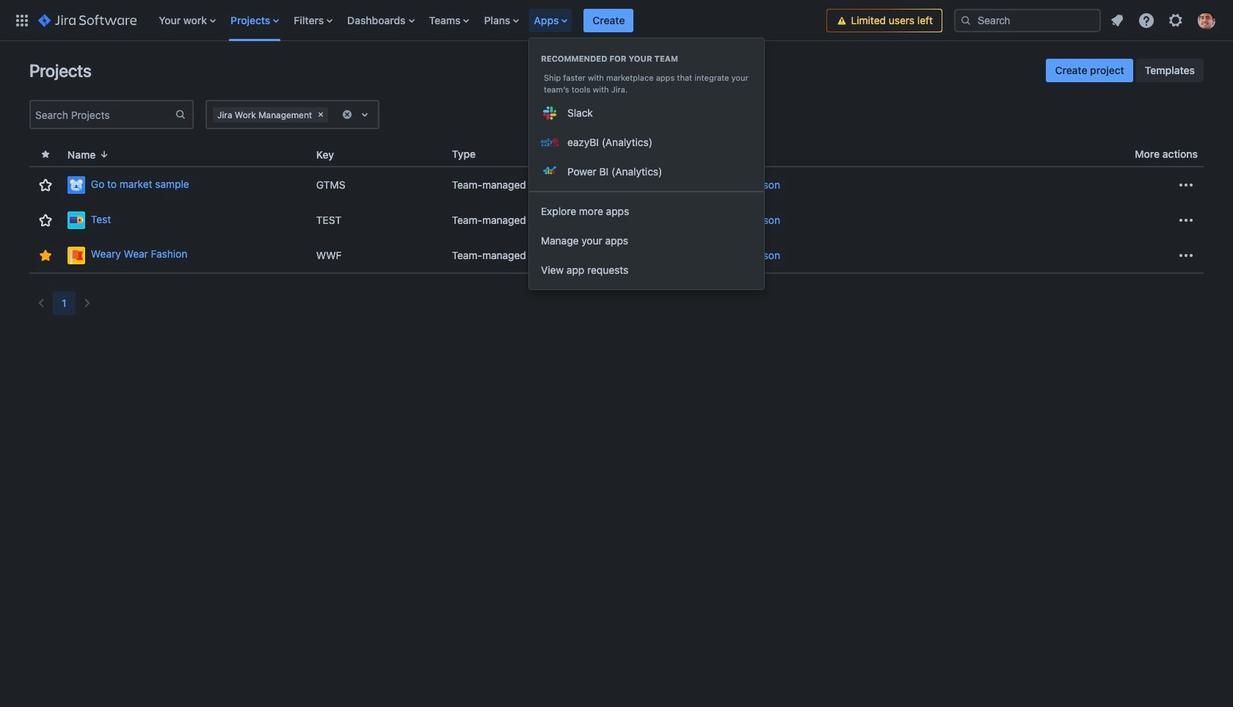 Task type: describe. For each thing, give the bounding box(es) containing it.
more image
[[1178, 211, 1196, 229]]

powerbi logo image
[[541, 163, 559, 181]]

star test image
[[37, 211, 54, 229]]

slackforatlassianapp logo image
[[541, 104, 559, 122]]

1 horizontal spatial list
[[1104, 7, 1225, 33]]

more image for star weary wear fashion icon
[[1178, 246, 1196, 264]]

0 horizontal spatial list
[[151, 0, 827, 41]]

1 list item from the left
[[530, 0, 574, 41]]

next image
[[78, 294, 96, 312]]

Search field
[[955, 8, 1102, 32]]

clear image
[[315, 109, 327, 120]]

eazybi logo image
[[541, 134, 559, 151]]

Search Projects text field
[[31, 104, 175, 125]]



Task type: locate. For each thing, give the bounding box(es) containing it.
more image for star go to market sample image
[[1178, 176, 1196, 194]]

clear image
[[341, 109, 353, 120]]

1 horizontal spatial group
[[1047, 59, 1204, 82]]

banner
[[0, 0, 1234, 41]]

settings image
[[1168, 11, 1185, 29]]

help image
[[1138, 11, 1156, 29]]

1 vertical spatial more image
[[1178, 246, 1196, 264]]

your profile and settings image
[[1198, 11, 1216, 29]]

previous image
[[32, 294, 50, 312]]

0 vertical spatial more image
[[1178, 176, 1196, 194]]

0 horizontal spatial list item
[[530, 0, 574, 41]]

group
[[529, 38, 764, 191], [1047, 59, 1204, 82]]

None search field
[[955, 8, 1102, 32]]

2 more image from the top
[[1178, 246, 1196, 264]]

jira software image
[[38, 11, 137, 29], [38, 11, 137, 29]]

star go to market sample image
[[37, 176, 54, 194]]

open image
[[356, 106, 374, 123]]

0 horizontal spatial group
[[529, 38, 764, 191]]

notifications image
[[1109, 11, 1127, 29]]

list item
[[530, 0, 574, 41], [584, 0, 634, 41]]

search image
[[961, 14, 972, 26]]

2 list item from the left
[[584, 0, 634, 41]]

heading
[[529, 53, 764, 65]]

primary element
[[9, 0, 827, 41]]

appswitcher icon image
[[13, 11, 31, 29]]

star weary wear fashion image
[[37, 246, 54, 264]]

more image down more image
[[1178, 246, 1196, 264]]

1 more image from the top
[[1178, 176, 1196, 194]]

1 horizontal spatial list item
[[584, 0, 634, 41]]

list
[[151, 0, 827, 41], [1104, 7, 1225, 33]]

more image
[[1178, 176, 1196, 194], [1178, 246, 1196, 264]]

more image up more image
[[1178, 176, 1196, 194]]



Task type: vqa. For each thing, say whether or not it's contained in the screenshot.
third 'list item' from right
no



